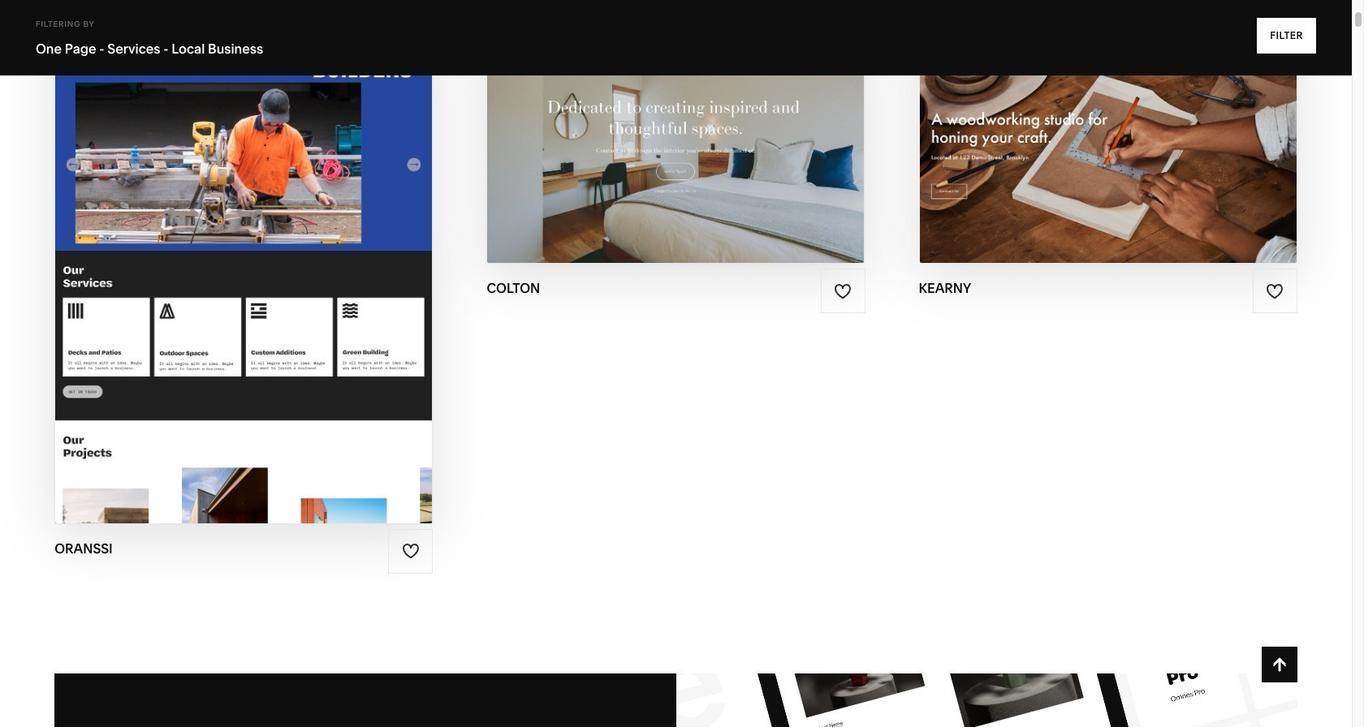 Task type: vqa. For each thing, say whether or not it's contained in the screenshot.
get
no



Task type: locate. For each thing, give the bounding box(es) containing it.
oranssi image
[[55, 21, 432, 523]]

preview of building your own template image
[[676, 674, 1298, 728]]



Task type: describe. For each thing, give the bounding box(es) containing it.
add oranssi to your favorites list image
[[402, 543, 420, 560]]

kearny image
[[920, 21, 1297, 263]]

add colton to your favorites list image
[[834, 282, 852, 300]]

back to top image
[[1271, 656, 1289, 674]]

colton image
[[488, 21, 865, 263]]



